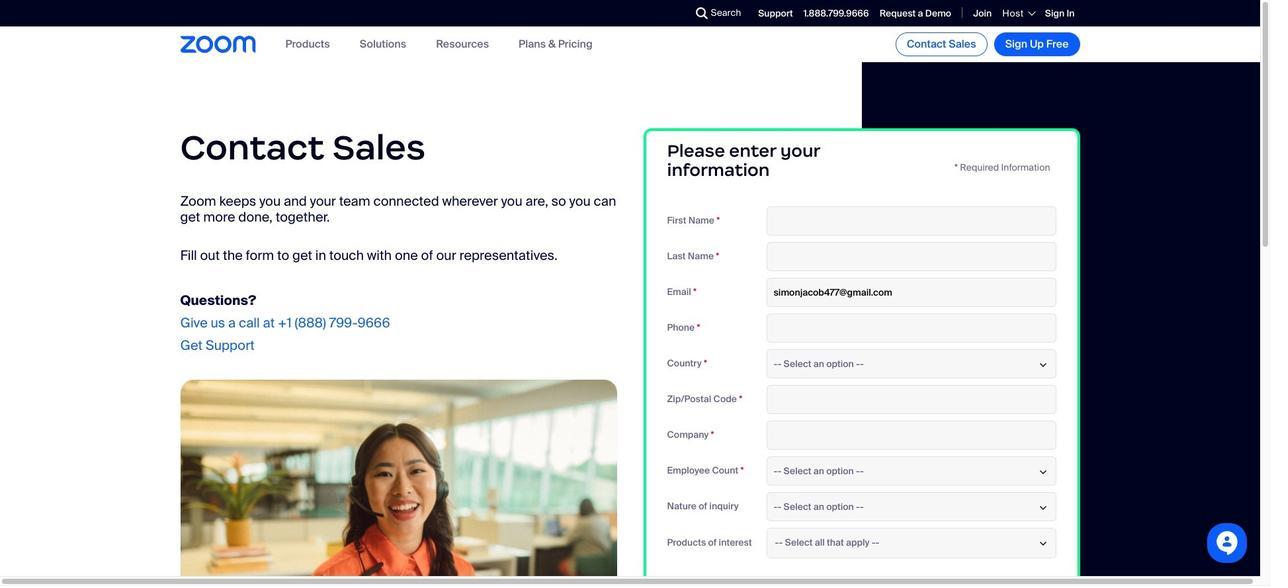 Task type: describe. For each thing, give the bounding box(es) containing it.
zoom logo image
[[180, 36, 256, 53]]

email@yourcompany.com text field
[[767, 278, 1057, 307]]



Task type: locate. For each thing, give the bounding box(es) containing it.
search image
[[696, 7, 708, 19], [696, 7, 708, 19]]

None search field
[[648, 3, 699, 24]]

None text field
[[767, 206, 1057, 235], [767, 242, 1057, 271], [767, 421, 1057, 450], [767, 206, 1057, 235], [767, 242, 1057, 271], [767, 421, 1057, 450]]

None text field
[[767, 314, 1057, 343], [767, 385, 1057, 414], [767, 314, 1057, 343], [767, 385, 1057, 414]]

customer support agent image
[[180, 380, 617, 587]]



Task type: vqa. For each thing, say whether or not it's contained in the screenshot.
text field
yes



